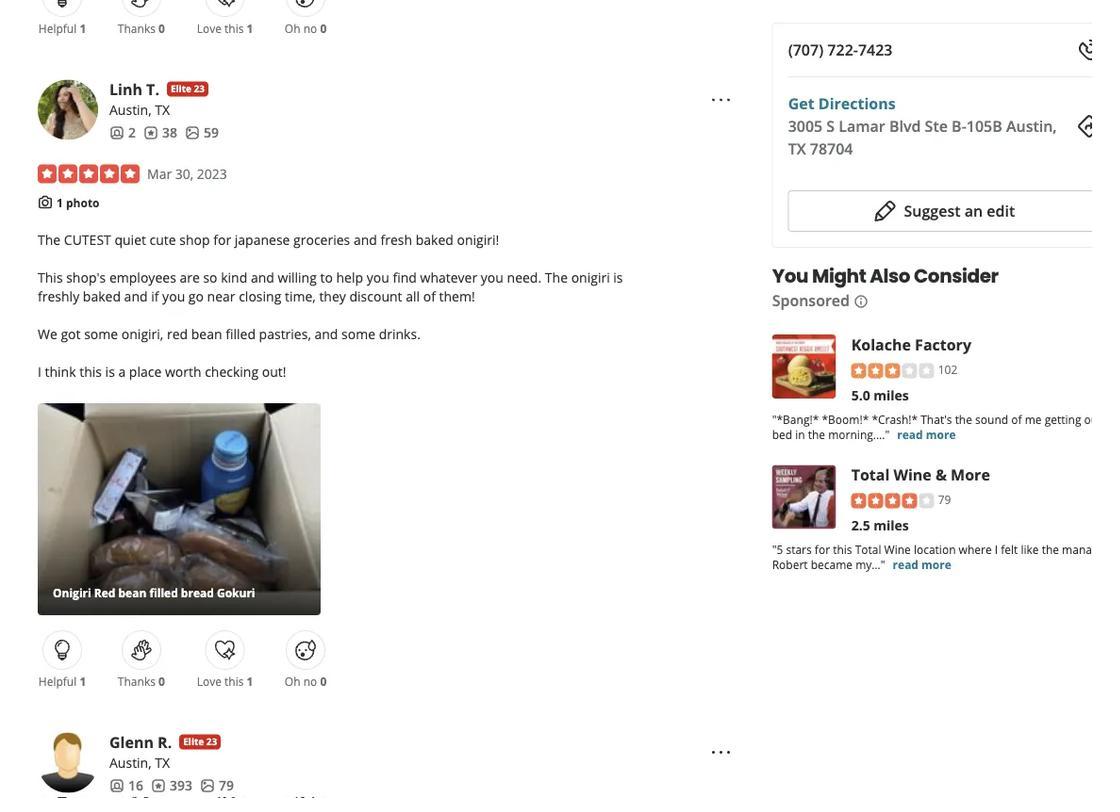 Task type: locate. For each thing, give the bounding box(es) containing it.
like
[[1021, 542, 1039, 558]]

16 review v2 image left 393
[[151, 779, 166, 794]]

1 horizontal spatial of
[[1011, 412, 1022, 428]]

0 vertical spatial elite
[[171, 83, 191, 95]]

1 vertical spatial photos element
[[200, 777, 234, 796]]

elite 23 link right r.
[[179, 735, 221, 750]]

0 vertical spatial love
[[197, 21, 222, 37]]

austin, inside get directions 3005 s lamar blvd ste b-105b austin, tx 78704
[[1006, 116, 1057, 136]]

suggest an edit button
[[788, 191, 1093, 232]]

reviews element
[[143, 123, 177, 142], [151, 777, 192, 796]]

read for factory
[[897, 427, 923, 443]]

baked right fresh
[[416, 231, 454, 249]]

the inside the "5 stars for this total wine location where i felt like the manag
[[1042, 542, 1059, 558]]

read more for factory
[[897, 427, 956, 443]]

0 vertical spatial read
[[897, 427, 923, 443]]

this
[[225, 21, 244, 37], [79, 363, 102, 381], [833, 542, 852, 558], [225, 675, 244, 690]]

1 vertical spatial 16 photos v2 image
[[200, 779, 215, 794]]

the right that's
[[955, 412, 972, 428]]

2 vertical spatial tx
[[155, 755, 170, 773]]

3 star rating image
[[851, 363, 934, 379]]

5.0
[[851, 387, 870, 404]]

austin, right "105b"
[[1006, 116, 1057, 136]]

reviews element containing 393
[[151, 777, 192, 796]]

1 horizontal spatial is
[[613, 268, 623, 286]]

thanks up the linh t. link on the left top of page
[[118, 21, 156, 37]]

read more link
[[897, 427, 956, 443], [893, 558, 952, 573]]

linh t.
[[109, 79, 159, 99]]

23 for linh t.
[[194, 83, 205, 95]]

0 vertical spatial of
[[423, 287, 436, 305]]

total up the 4 star rating image
[[851, 465, 890, 485]]

1 vertical spatial oh no 0
[[285, 675, 327, 690]]

0 horizontal spatial the
[[38, 231, 61, 249]]

reviews element right the 2
[[143, 123, 177, 142]]

0 vertical spatial the
[[955, 412, 972, 428]]

read more left where
[[893, 558, 952, 573]]

1 vertical spatial read
[[893, 558, 919, 573]]

time,
[[285, 287, 316, 305]]

elite 23 austin, tx
[[109, 83, 205, 119], [109, 736, 217, 773]]

elite for glenn r.
[[183, 736, 204, 749]]

1 photo link
[[57, 195, 100, 211]]

0 vertical spatial no
[[303, 21, 317, 37]]

2 elite 23 austin, tx from the top
[[109, 736, 217, 773]]

1 vertical spatial i
[[995, 542, 998, 558]]

1 horizontal spatial 23
[[206, 736, 217, 749]]

*boom!*
[[822, 412, 869, 428]]

helpful 1 up photo of linh t.
[[38, 21, 86, 37]]

more up &
[[926, 427, 956, 443]]

the cutest quiet cute shop for japanese groceries and fresh baked onigiri!
[[38, 231, 499, 249]]

read more for wine
[[893, 558, 952, 573]]

1 vertical spatial the
[[1042, 542, 1059, 558]]

discount
[[349, 287, 402, 305]]

helpful up photo of linh t.
[[38, 21, 77, 37]]

read up total wine & more at the bottom right
[[897, 427, 923, 443]]

1 horizontal spatial for
[[815, 542, 830, 558]]

glenn r. link
[[109, 733, 172, 753]]

some left drinks.
[[341, 325, 375, 343]]

30,
[[175, 165, 194, 183]]

1 vertical spatial 79
[[219, 777, 234, 795]]

read down 2.5 miles
[[893, 558, 919, 573]]

1 vertical spatial miles
[[874, 517, 909, 535]]

and left fresh
[[354, 231, 377, 249]]

miles up *crash!*
[[874, 387, 909, 404]]

1 vertical spatial the
[[545, 268, 568, 286]]

1 vertical spatial 23
[[206, 736, 217, 749]]

2 no from the top
[[303, 675, 317, 690]]

0 horizontal spatial some
[[84, 325, 118, 343]]

1 vertical spatial oh
[[285, 675, 300, 690]]

0 vertical spatial 23
[[194, 83, 205, 95]]

1 vertical spatial love
[[197, 675, 222, 690]]

0 vertical spatial wine
[[894, 465, 932, 485]]

0 horizontal spatial you
[[162, 287, 185, 305]]

whatever
[[420, 268, 477, 286]]

1 vertical spatial no
[[303, 675, 317, 690]]

1 horizontal spatial the
[[1042, 542, 1059, 558]]

2 helpful from the top
[[38, 675, 77, 690]]

fresh
[[381, 231, 412, 249]]

1 horizontal spatial 79
[[938, 492, 951, 508]]

thanks 0 up glenn r.
[[118, 675, 165, 690]]

photos element right 38
[[185, 123, 219, 142]]

read more link up total wine & more at the bottom right
[[897, 427, 956, 443]]

0 vertical spatial elite 23 link
[[167, 82, 208, 97]]

0 vertical spatial 79
[[938, 492, 951, 508]]

oh
[[285, 21, 300, 37], [285, 675, 300, 690]]

and down they
[[315, 325, 338, 343]]

0 vertical spatial i
[[38, 363, 41, 381]]

1 helpful 1 from the top
[[38, 21, 86, 37]]

some right got
[[84, 325, 118, 343]]

1 horizontal spatial some
[[341, 325, 375, 343]]

16 friends v2 image
[[109, 779, 125, 794]]

(0 reactions) element
[[158, 21, 165, 37], [320, 21, 327, 37], [158, 675, 165, 690], [320, 675, 327, 690]]

photo of glenn r. image
[[38, 733, 98, 794]]

i left think
[[38, 363, 41, 381]]

wine left &
[[894, 465, 932, 485]]

16 photos v2 image left 59
[[185, 125, 200, 141]]

0 vertical spatial photos element
[[185, 123, 219, 142]]

elite
[[171, 83, 191, 95], [183, 736, 204, 749]]

0 vertical spatial helpful
[[38, 21, 77, 37]]

1 some from the left
[[84, 325, 118, 343]]

thanks up glenn r.
[[118, 675, 156, 690]]

suggest
[[904, 201, 961, 221]]

menu image
[[710, 88, 733, 111], [710, 742, 733, 765]]

friends element containing 2
[[109, 123, 136, 142]]

total down 2.5
[[855, 542, 881, 558]]

1 vertical spatial 16 review v2 image
[[151, 779, 166, 794]]

austin, down linh t. at the left
[[109, 101, 152, 119]]

is
[[613, 268, 623, 286], [105, 363, 115, 381]]

1 vertical spatial elite 23 austin, tx
[[109, 736, 217, 773]]

1 menu image from the top
[[710, 88, 733, 111]]

cute
[[150, 231, 176, 249]]

0 vertical spatial love this 1
[[197, 21, 253, 37]]

and up closing on the left of the page
[[251, 268, 274, 286]]

for right stars
[[815, 542, 830, 558]]

more for wine
[[922, 558, 952, 573]]

23 for glenn r.
[[206, 736, 217, 749]]

friends element for linh t.
[[109, 123, 136, 142]]

read
[[897, 427, 923, 443], [893, 558, 919, 573]]

of right all
[[423, 287, 436, 305]]

elite 23 austin, tx up 38
[[109, 83, 205, 119]]

the right like
[[1042, 542, 1059, 558]]

photo of linh t. image
[[38, 80, 98, 140]]

0 vertical spatial read more link
[[897, 427, 956, 443]]

of
[[423, 287, 436, 305], [1011, 412, 1022, 428]]

0 vertical spatial menu image
[[710, 88, 733, 111]]

1 vertical spatial reviews element
[[151, 777, 192, 796]]

mar 30, 2023
[[147, 165, 227, 183]]

0 vertical spatial more
[[926, 427, 956, 443]]

1 miles from the top
[[874, 387, 909, 404]]

0 vertical spatial the
[[38, 231, 61, 249]]

i
[[38, 363, 41, 381], [995, 542, 998, 558]]

no
[[303, 21, 317, 37], [303, 675, 317, 690]]

more left where
[[922, 558, 952, 573]]

ou
[[1084, 412, 1093, 428]]

2 menu image from the top
[[710, 742, 733, 765]]

i left felt
[[995, 542, 998, 558]]

0 vertical spatial baked
[[416, 231, 454, 249]]

1 horizontal spatial the
[[545, 268, 568, 286]]

1 vertical spatial thanks 0
[[118, 675, 165, 690]]

sponsored
[[772, 291, 850, 311]]

2 miles from the top
[[874, 517, 909, 535]]

total wine & more link
[[851, 465, 990, 485]]

tx down r.
[[155, 755, 170, 773]]

elite 23 link right t.
[[167, 82, 208, 97]]

16 review v2 image
[[143, 125, 158, 141], [151, 779, 166, 794]]

reviews element containing 38
[[143, 123, 177, 142]]

0 horizontal spatial baked
[[83, 287, 121, 305]]

"*bang!* *boom!* *crash!* that's the sound of me getting ou
[[772, 412, 1093, 443]]

16 photos v2 image right 393
[[200, 779, 215, 794]]

are
[[180, 268, 200, 286]]

austin, down 'glenn'
[[109, 755, 152, 773]]

thanks 0 up the linh t. link on the left top of page
[[118, 21, 165, 37]]

elite right r.
[[183, 736, 204, 749]]

love
[[197, 21, 222, 37], [197, 675, 222, 690]]

helpful up photo of glenn r.
[[38, 675, 77, 690]]

sound
[[975, 412, 1008, 428]]

you up discount
[[367, 268, 389, 286]]

miles for kolache
[[874, 387, 909, 404]]

1 vertical spatial helpful
[[38, 675, 77, 690]]

2023
[[197, 165, 227, 183]]

baked down the shop's
[[83, 287, 121, 305]]

0 horizontal spatial 23
[[194, 83, 205, 95]]

1 vertical spatial elite 23 link
[[179, 735, 221, 750]]

1 vertical spatial friends element
[[109, 777, 143, 796]]

go
[[189, 287, 204, 305]]

16
[[128, 777, 143, 795]]

for right shop
[[213, 231, 231, 249]]

photos element containing 79
[[200, 777, 234, 796]]

16 camera v2 image
[[38, 195, 53, 210]]

1 vertical spatial love this 1
[[197, 675, 253, 690]]

0 horizontal spatial the
[[955, 412, 972, 428]]

photos element containing 59
[[185, 123, 219, 142]]

0 vertical spatial miles
[[874, 387, 909, 404]]

photos element
[[185, 123, 219, 142], [200, 777, 234, 796]]

s
[[827, 116, 835, 136]]

for inside the "5 stars for this total wine location where i felt like the manag
[[815, 542, 830, 558]]

we got some onigiri, red bean filled pastries, and some drinks.
[[38, 325, 421, 343]]

2 friends element from the top
[[109, 777, 143, 796]]

worth
[[165, 363, 201, 381]]

1 vertical spatial elite
[[183, 736, 204, 749]]

105b
[[967, 116, 1002, 136]]

you left need.
[[481, 268, 504, 286]]

drinks.
[[379, 325, 421, 343]]

1 horizontal spatial i
[[995, 542, 998, 558]]

&
[[936, 465, 947, 485]]

2 love this 1 from the top
[[197, 675, 253, 690]]

read more link left where
[[893, 558, 952, 573]]

tx down t.
[[155, 101, 170, 119]]

oh no 0
[[285, 21, 327, 37], [285, 675, 327, 690]]

1 vertical spatial wine
[[884, 542, 911, 558]]

pastries,
[[259, 325, 311, 343]]

tx for glenn r.
[[155, 755, 170, 773]]

1 elite 23 austin, tx from the top
[[109, 83, 205, 119]]

elite 23 austin, tx for t.
[[109, 83, 205, 119]]

0 vertical spatial tx
[[155, 101, 170, 119]]

tx inside get directions 3005 s lamar blvd ste b-105b austin, tx 78704
[[788, 139, 806, 159]]

thanks 0
[[118, 21, 165, 37], [118, 675, 165, 690]]

love this 1
[[197, 21, 253, 37], [197, 675, 253, 690]]

1 vertical spatial read more
[[893, 558, 952, 573]]

0 vertical spatial oh
[[285, 21, 300, 37]]

miles
[[874, 387, 909, 404], [874, 517, 909, 535]]

24 pencil v2 image
[[874, 200, 896, 223]]

elite 23 austin, tx up 393
[[109, 736, 217, 773]]

0 vertical spatial helpful 1
[[38, 21, 86, 37]]

and
[[354, 231, 377, 249], [251, 268, 274, 286], [124, 287, 148, 305], [315, 325, 338, 343]]

79 down &
[[938, 492, 951, 508]]

23
[[194, 83, 205, 95], [206, 736, 217, 749]]

1 vertical spatial menu image
[[710, 742, 733, 765]]

23 up 59
[[194, 83, 205, 95]]

16 photos v2 image
[[185, 125, 200, 141], [200, 779, 215, 794]]

0
[[158, 21, 165, 37], [320, 21, 327, 37], [158, 675, 165, 690], [320, 675, 327, 690]]

miles down the 4 star rating image
[[874, 517, 909, 535]]

1 vertical spatial read more link
[[893, 558, 952, 573]]

2 oh no 0 from the top
[[285, 675, 327, 690]]

2 horizontal spatial you
[[481, 268, 504, 286]]

read more up total wine & more at the bottom right
[[897, 427, 956, 443]]

16 review v2 image left 38
[[143, 125, 158, 141]]

1 vertical spatial more
[[922, 558, 952, 573]]

friends element down 'glenn'
[[109, 777, 143, 796]]

79 right 393
[[219, 777, 234, 795]]

16 info v2 image
[[854, 294, 869, 309]]

0 horizontal spatial i
[[38, 363, 41, 381]]

0 horizontal spatial for
[[213, 231, 231, 249]]

friends element down linh
[[109, 123, 136, 142]]

for
[[213, 231, 231, 249], [815, 542, 830, 558]]

1 vertical spatial total
[[855, 542, 881, 558]]

closing
[[239, 287, 281, 305]]

wine down 2.5 miles
[[884, 542, 911, 558]]

the
[[38, 231, 61, 249], [545, 268, 568, 286]]

the
[[955, 412, 972, 428], [1042, 542, 1059, 558]]

2 oh from the top
[[285, 675, 300, 690]]

0 vertical spatial read more
[[897, 427, 956, 443]]

of inside "*bang!* *boom!* *crash!* that's the sound of me getting ou
[[1011, 412, 1022, 428]]

get directions 3005 s lamar blvd ste b-105b austin, tx 78704
[[788, 93, 1057, 159]]

1 vertical spatial baked
[[83, 287, 121, 305]]

2 thanks 0 from the top
[[118, 675, 165, 690]]

0 vertical spatial friends element
[[109, 123, 136, 142]]

total wine & more
[[851, 465, 990, 485]]

0 vertical spatial oh no 0
[[285, 21, 327, 37]]

elite 23 link
[[167, 82, 208, 97], [179, 735, 221, 750]]

tx down 3005
[[788, 139, 806, 159]]

photos element right 393
[[200, 777, 234, 796]]

0 vertical spatial 16 review v2 image
[[143, 125, 158, 141]]

0 horizontal spatial 79
[[219, 777, 234, 795]]

1 vertical spatial tx
[[788, 139, 806, 159]]

the right need.
[[545, 268, 568, 286]]

1 friends element from the top
[[109, 123, 136, 142]]

more for factory
[[926, 427, 956, 443]]

0 horizontal spatial is
[[105, 363, 115, 381]]

1 vertical spatial for
[[815, 542, 830, 558]]

total
[[851, 465, 890, 485], [855, 542, 881, 558]]

0 vertical spatial 16 photos v2 image
[[185, 125, 200, 141]]

0 vertical spatial elite 23 austin, tx
[[109, 83, 205, 119]]

"5 stars for this total wine location where i felt like the manag
[[772, 542, 1093, 573]]

1 helpful from the top
[[38, 21, 77, 37]]

1 vertical spatial thanks
[[118, 675, 156, 690]]

0 vertical spatial reviews element
[[143, 123, 177, 142]]

24 phone v2 image
[[1078, 39, 1093, 61]]

1 vertical spatial of
[[1011, 412, 1022, 428]]

0 horizontal spatial of
[[423, 287, 436, 305]]

the down the 16 camera v2 'image' at top
[[38, 231, 61, 249]]

photos element for linh t.
[[185, 123, 219, 142]]

total inside the "5 stars for this total wine location where i felt like the manag
[[855, 542, 881, 558]]

1 vertical spatial helpful 1
[[38, 675, 86, 690]]

16 friends v2 image
[[109, 125, 125, 141]]

r.
[[158, 733, 172, 753]]

23 right r.
[[206, 736, 217, 749]]

of left me
[[1011, 412, 1022, 428]]

reviews element for glenn r.
[[151, 777, 192, 796]]

24 directions v2 image
[[1078, 115, 1093, 138]]

is right onigiri
[[613, 268, 623, 286]]

friends element containing 16
[[109, 777, 143, 796]]

filled
[[226, 325, 256, 343]]

4 star rating image
[[851, 494, 934, 509]]

is left a
[[105, 363, 115, 381]]

elite right t.
[[171, 83, 191, 95]]

(1 reaction) element
[[80, 21, 86, 37], [247, 21, 253, 37], [80, 675, 86, 690], [247, 675, 253, 690]]

you right if
[[162, 287, 185, 305]]

reviews element for linh t.
[[143, 123, 177, 142]]

helpful 1 up photo of glenn r.
[[38, 675, 86, 690]]

2 thanks from the top
[[118, 675, 156, 690]]

friends element
[[109, 123, 136, 142], [109, 777, 143, 796]]

reviews element right 16
[[151, 777, 192, 796]]

1 horizontal spatial baked
[[416, 231, 454, 249]]

0 vertical spatial thanks
[[118, 21, 156, 37]]

lamar
[[839, 116, 885, 136]]

0 vertical spatial thanks 0
[[118, 21, 165, 37]]

0 vertical spatial is
[[613, 268, 623, 286]]



Task type: vqa. For each thing, say whether or not it's contained in the screenshot.
willing
yes



Task type: describe. For each thing, give the bounding box(es) containing it.
78704
[[810, 139, 853, 159]]

16 review v2 image for r.
[[151, 779, 166, 794]]

elite 23 link for linh t.
[[167, 82, 208, 97]]

shop's
[[66, 268, 106, 286]]

linh
[[109, 79, 142, 99]]

393
[[170, 777, 192, 795]]

consider
[[914, 263, 999, 290]]

(707)
[[788, 40, 824, 60]]

0 vertical spatial for
[[213, 231, 231, 249]]

baked inside this shop's employees are so kind and willing to help you find whatever you need. the onigiri is freshly baked and if you go near closing time, they discount all of them!
[[83, 287, 121, 305]]

bean
[[191, 325, 222, 343]]

groceries
[[293, 231, 350, 249]]

is inside this shop's employees are so kind and willing to help you find whatever you need. the onigiri is freshly baked and if you go near closing time, they discount all of them!
[[613, 268, 623, 286]]

16 photos v2 image for t.
[[185, 125, 200, 141]]

1 horizontal spatial you
[[367, 268, 389, 286]]

if
[[151, 287, 159, 305]]

checking
[[205, 363, 259, 381]]

onigiri
[[571, 268, 610, 286]]

1 love from the top
[[197, 21, 222, 37]]

you
[[772, 263, 808, 290]]

1 love this 1 from the top
[[197, 21, 253, 37]]

location
[[914, 542, 956, 558]]

2 some from the left
[[341, 325, 375, 343]]

this shop's employees are so kind and willing to help you find whatever you need. the onigiri is freshly baked and if you go near closing time, they discount all of them!
[[38, 268, 623, 305]]

place
[[129, 363, 162, 381]]

ste
[[925, 116, 948, 136]]

glenn r.
[[109, 733, 172, 753]]

cutest
[[64, 231, 111, 249]]

1 thanks from the top
[[118, 21, 156, 37]]

*crash!*
[[872, 412, 918, 428]]

need.
[[507, 268, 542, 286]]

0 vertical spatial total
[[851, 465, 890, 485]]

"5
[[772, 542, 783, 558]]

an
[[965, 201, 983, 221]]

1 oh from the top
[[285, 21, 300, 37]]

1 vertical spatial is
[[105, 363, 115, 381]]

employees
[[109, 268, 176, 286]]

shop
[[179, 231, 210, 249]]

and left if
[[124, 287, 148, 305]]

16 photos v2 image for r.
[[200, 779, 215, 794]]

more
[[951, 465, 990, 485]]

stars
[[786, 542, 812, 558]]

quiet
[[115, 231, 146, 249]]

near
[[207, 287, 235, 305]]

kolache
[[851, 334, 911, 355]]

read for wine
[[893, 558, 919, 573]]

16 review v2 image for t.
[[143, 125, 158, 141]]

read more link for factory
[[897, 427, 956, 443]]

1 photo
[[57, 195, 100, 211]]

kind
[[221, 268, 247, 286]]

kolache factory image
[[772, 335, 836, 399]]

elite for linh t.
[[171, 83, 191, 95]]

of inside this shop's employees are so kind and willing to help you find whatever you need. the onigiri is freshly baked and if you go near closing time, they discount all of them!
[[423, 287, 436, 305]]

where
[[959, 542, 992, 558]]

a
[[118, 363, 126, 381]]

2 helpful 1 from the top
[[38, 675, 86, 690]]

the inside this shop's employees are so kind and willing to help you find whatever you need. the onigiri is freshly baked and if you go near closing time, they discount all of them!
[[545, 268, 568, 286]]

b-
[[952, 116, 967, 136]]

that's
[[921, 412, 952, 428]]

menu image for glenn r.
[[710, 742, 733, 765]]

got
[[61, 325, 81, 343]]

also
[[870, 263, 910, 290]]

onigiri!
[[457, 231, 499, 249]]

out!
[[262, 363, 286, 381]]

t.
[[146, 79, 159, 99]]

59
[[204, 124, 219, 142]]

kolache factory
[[851, 334, 972, 355]]

photos element for glenn r.
[[200, 777, 234, 796]]

2 love from the top
[[197, 675, 222, 690]]

i inside the "5 stars for this total wine location where i felt like the manag
[[995, 542, 998, 558]]

austin, for t.
[[109, 101, 152, 119]]

factory
[[915, 334, 972, 355]]

1 thanks 0 from the top
[[118, 21, 165, 37]]

friends element for glenn r.
[[109, 777, 143, 796]]

onigiri,
[[121, 325, 163, 343]]

all
[[406, 287, 420, 305]]

miles for total
[[874, 517, 909, 535]]

they
[[319, 287, 346, 305]]

2.5 miles
[[851, 517, 909, 535]]

find
[[393, 268, 417, 286]]

get
[[788, 93, 815, 114]]

glenn
[[109, 733, 154, 753]]

kolache factory link
[[851, 334, 972, 355]]

japanese
[[235, 231, 290, 249]]

freshly
[[38, 287, 79, 305]]

we
[[38, 325, 57, 343]]

linh t. link
[[109, 79, 159, 99]]

felt
[[1001, 542, 1018, 558]]

1 no from the top
[[303, 21, 317, 37]]

get directions link
[[788, 93, 896, 114]]

austin, for r.
[[109, 755, 152, 773]]

wine inside the "5 stars for this total wine location where i felt like the manag
[[884, 542, 911, 558]]

read more link for wine
[[893, 558, 952, 573]]

manag
[[1062, 542, 1093, 558]]

mar
[[147, 165, 172, 183]]

2
[[128, 124, 136, 142]]

1 oh no 0 from the top
[[285, 21, 327, 37]]

elite 23 link for glenn r.
[[179, 735, 221, 750]]

edit
[[987, 201, 1015, 221]]

total wine & more image
[[772, 465, 836, 529]]

photo
[[66, 195, 100, 211]]

the inside "*bang!* *boom!* *crash!* that's the sound of me getting ou
[[955, 412, 972, 428]]

5.0 miles
[[851, 387, 909, 404]]

tx for linh t.
[[155, 101, 170, 119]]

willing
[[278, 268, 317, 286]]

this inside the "5 stars for this total wine location where i felt like the manag
[[833, 542, 852, 558]]

to
[[320, 268, 333, 286]]

menu image for linh t.
[[710, 88, 733, 111]]

elite 23 austin, tx for r.
[[109, 736, 217, 773]]

5 star rating image
[[38, 165, 140, 184]]

getting
[[1045, 412, 1081, 428]]

help
[[336, 268, 363, 286]]

2.5
[[851, 517, 870, 535]]

so
[[203, 268, 217, 286]]

them!
[[439, 287, 475, 305]]

"*bang!*
[[772, 412, 819, 428]]

red
[[167, 325, 188, 343]]

suggest an edit
[[904, 201, 1015, 221]]

102
[[938, 362, 958, 377]]

directions
[[819, 93, 896, 114]]

this
[[38, 268, 63, 286]]

you might also consider
[[772, 263, 999, 290]]

7423
[[858, 40, 893, 60]]



